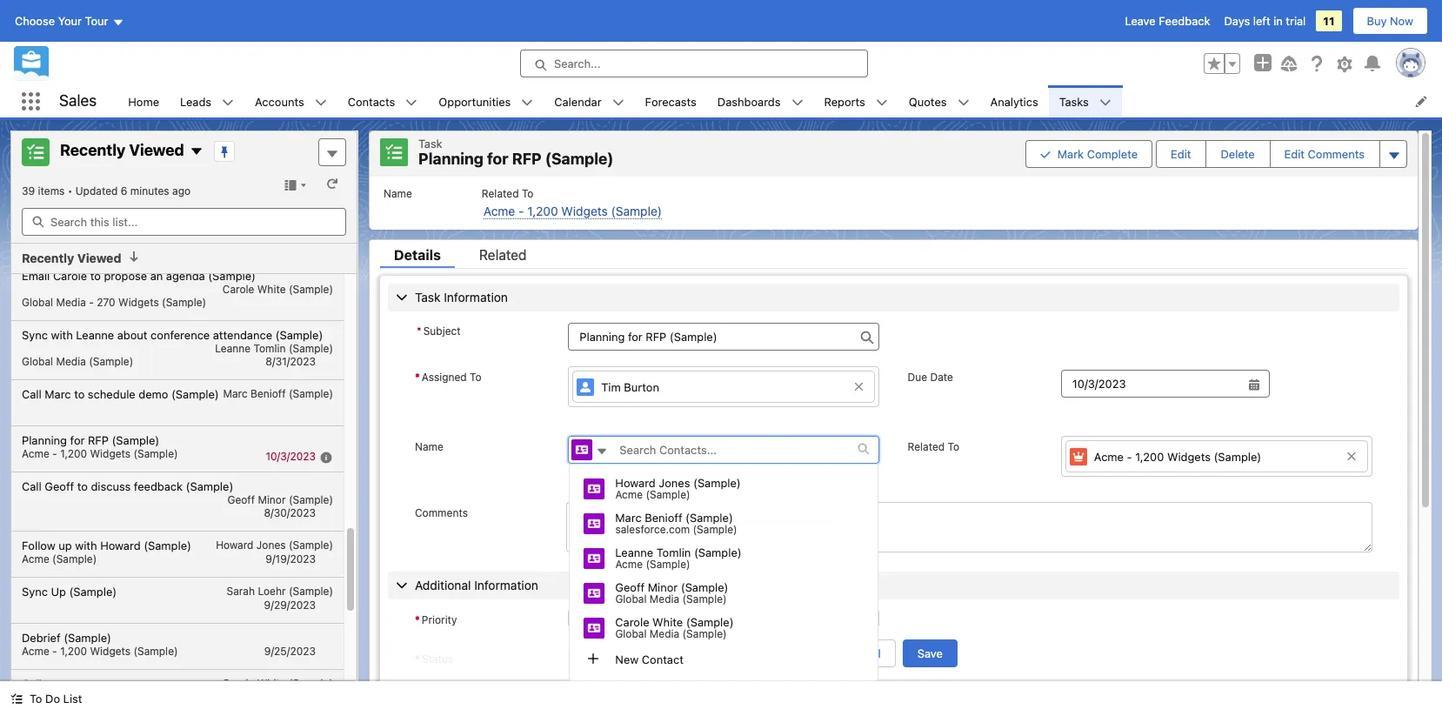 Task type: vqa. For each thing, say whether or not it's contained in the screenshot.
the Leads list item at the top of the page
yes



Task type: locate. For each thing, give the bounding box(es) containing it.
information right additional
[[474, 578, 538, 592]]

to for marc
[[74, 387, 85, 401]]

howard for howard jones (sample)
[[216, 538, 254, 551]]

0 vertical spatial contact image
[[584, 478, 605, 499]]

0 horizontal spatial tomlin
[[254, 341, 286, 355]]

task for information
[[415, 289, 441, 304]]

benioff inside call marc to schedule demo (sample) marc benioff (sample)
[[251, 387, 286, 400]]

search... button
[[520, 50, 868, 77]]

to left schedule
[[74, 387, 85, 401]]

* left status
[[415, 652, 420, 665]]

1 vertical spatial planning
[[22, 433, 67, 447]]

forecasts link
[[635, 85, 707, 117]]

sync left "up"
[[22, 584, 48, 598]]

0 horizontal spatial jones
[[257, 538, 286, 551]]

0 horizontal spatial leanne
[[76, 328, 114, 341]]

0 vertical spatial name
[[384, 187, 412, 200]]

2 vertical spatial to
[[77, 479, 88, 493]]

media left 270
[[56, 295, 86, 308]]

leanne up global media (sample)
[[76, 328, 114, 341]]

1 horizontal spatial tomlin
[[657, 546, 691, 560]]

howard up sarah
[[216, 538, 254, 551]]

buy
[[1367, 14, 1387, 28]]

1 horizontal spatial with
[[75, 538, 97, 552]]

2 vertical spatial contact image
[[584, 618, 605, 638]]

2 horizontal spatial howard
[[615, 476, 656, 490]]

howard up salesforce.com
[[615, 476, 656, 490]]

3 contact image from the top
[[584, 618, 605, 638]]

to right the assigned
[[470, 370, 482, 383]]

leave feedback
[[1125, 14, 1211, 28]]

text default image right accounts
[[315, 96, 327, 109]]

comments inside button
[[1308, 147, 1365, 161]]

*
[[417, 324, 422, 337], [415, 370, 420, 383], [415, 613, 420, 626], [415, 652, 420, 665]]

1 vertical spatial tomlin
[[657, 546, 691, 560]]

text default image up ago
[[190, 145, 203, 159]]

details link
[[380, 247, 455, 268]]

1 horizontal spatial rfp
[[512, 150, 542, 168]]

(sample) inside related to acme - 1,200 widgets (sample)
[[611, 203, 662, 218]]

text default image for dashboards
[[791, 96, 804, 109]]

contact image for carole
[[584, 618, 605, 638]]

contact image left salesforce.com
[[584, 513, 605, 534]]

* subject
[[417, 324, 461, 337]]

0 horizontal spatial name
[[384, 187, 412, 200]]

related for related
[[479, 247, 527, 262]]

0 vertical spatial recently
[[60, 141, 126, 159]]

1 vertical spatial viewed
[[77, 251, 121, 265]]

8/30/2023
[[264, 506, 316, 519]]

related link
[[465, 247, 541, 268]]

media up carole white (sample) global media (sample)
[[650, 593, 680, 606]]

loehr
[[258, 584, 286, 597]]

text default image inside dashboards list item
[[791, 96, 804, 109]]

leanne down salesforce.com
[[615, 546, 654, 560]]

for inside task planning for rfp (sample)
[[487, 150, 509, 168]]

sales
[[59, 92, 97, 110]]

call up follow
[[22, 479, 42, 493]]

1,200 inside related to acme - 1,200 widgets (sample)
[[527, 203, 558, 218]]

acme - 1,200 widgets (sample)
[[22, 447, 178, 460], [1094, 450, 1262, 464], [22, 644, 178, 657]]

to inside call geoff to discuss feedback (sample) geoff minor (sample) 8/30/2023
[[77, 479, 88, 493]]

howard
[[615, 476, 656, 490], [100, 538, 141, 552], [216, 538, 254, 551]]

text default image left related to
[[858, 443, 870, 455]]

benioff down 8/31/2023 at the left of the page
[[251, 387, 286, 400]]

minor
[[258, 493, 286, 506], [648, 581, 678, 594]]

0 vertical spatial related
[[482, 187, 519, 200]]

to inside related to acme - 1,200 widgets (sample)
[[522, 187, 534, 200]]

contact image for marc
[[584, 513, 605, 534]]

text default image inside accounts list item
[[315, 96, 327, 109]]

text default image for accounts
[[315, 96, 327, 109]]

white
[[257, 282, 286, 295], [653, 615, 683, 629], [257, 676, 286, 690]]

task information button
[[388, 283, 1400, 311]]

1 vertical spatial jones
[[257, 538, 286, 551]]

text default image right contacts image
[[596, 446, 608, 458]]

text default image for quotes
[[958, 96, 970, 109]]

2 call from the top
[[22, 479, 42, 493]]

viewed up minutes at the left top of page
[[129, 141, 184, 159]]

(sample) inside task planning for rfp (sample)
[[545, 150, 614, 168]]

cancel
[[845, 646, 881, 660]]

list
[[63, 692, 82, 706]]

0 horizontal spatial geoff
[[45, 479, 74, 493]]

2 horizontal spatial geoff
[[615, 581, 645, 594]]

save button
[[903, 639, 958, 667]]

text default image up propose
[[128, 251, 140, 263]]

tim
[[602, 380, 621, 394]]

minor down leanne tomlin (sample) acme (sample) at the bottom of the page
[[648, 581, 678, 594]]

0 horizontal spatial rfp
[[88, 433, 109, 447]]

minor inside geoff minor (sample) global media (sample)
[[648, 581, 678, 594]]

edit left delete button
[[1171, 147, 1192, 161]]

2 horizontal spatial marc
[[615, 511, 642, 525]]

1 sync from the top
[[22, 328, 48, 341]]

jones up 9/19/2023
[[257, 538, 286, 551]]

0 vertical spatial benioff
[[251, 387, 286, 400]]

sync inside "sync with leanne about conference attendance (sample) leanne tomlin (sample)"
[[22, 328, 48, 341]]

leads
[[180, 94, 212, 108]]

recently up 'updated'
[[60, 141, 126, 159]]

2 vertical spatial related
[[908, 440, 945, 453]]

9/29/2023
[[264, 598, 316, 611]]

to inside the email carole to propose an agenda (sample) carole white (sample)
[[90, 268, 101, 282]]

text default image for contacts
[[406, 96, 418, 109]]

1 horizontal spatial planning
[[418, 150, 484, 168]]

1 vertical spatial information
[[474, 578, 538, 592]]

rfp up discuss
[[88, 433, 109, 447]]

leads list item
[[170, 85, 245, 117]]

edit
[[1171, 147, 1192, 161], [1285, 147, 1305, 161]]

howard inside howard jones (sample) acme (sample)
[[615, 476, 656, 490]]

contacts image
[[572, 439, 593, 460]]

contact image
[[584, 478, 605, 499], [584, 513, 605, 534]]

to for assigned to
[[470, 370, 482, 383]]

with right up on the left bottom of the page
[[75, 538, 97, 552]]

0 horizontal spatial howard
[[100, 538, 141, 552]]

0 vertical spatial white
[[257, 282, 286, 295]]

1 horizontal spatial marc
[[223, 387, 248, 400]]

leanne inside leanne tomlin (sample) acme (sample)
[[615, 546, 654, 560]]

1 vertical spatial white
[[653, 615, 683, 629]]

benioff inside marc benioff (sample) salesforce.com (sample)
[[645, 511, 683, 525]]

widgets inside related to acme - 1,200 widgets (sample)
[[562, 203, 608, 218]]

1 vertical spatial recently
[[22, 251, 74, 265]]

carole
[[53, 268, 87, 282], [223, 282, 254, 295], [615, 615, 650, 629], [223, 676, 254, 690]]

leanne tomlin (sample) acme (sample)
[[615, 546, 742, 571]]

task down opportunities link
[[418, 137, 443, 151]]

2 vertical spatial white
[[257, 676, 286, 690]]

assigned to
[[422, 370, 482, 383]]

text default image inside quotes list item
[[958, 96, 970, 109]]

demo
[[139, 387, 168, 401]]

geoff minor (sample) global media (sample)
[[615, 581, 729, 606]]

geoff up normal
[[615, 581, 645, 594]]

0 vertical spatial information
[[444, 289, 508, 304]]

recently viewed up email
[[22, 251, 121, 265]]

0 horizontal spatial edit
[[1171, 147, 1192, 161]]

global inside geoff minor (sample) global media (sample)
[[615, 593, 647, 606]]

to for geoff
[[77, 479, 88, 493]]

group
[[1204, 53, 1241, 74], [1026, 138, 1408, 169]]

with up global media (sample)
[[51, 328, 73, 341]]

edit right delete
[[1285, 147, 1305, 161]]

debrief
[[22, 630, 61, 644]]

contacts list item
[[337, 85, 428, 117]]

leads link
[[170, 85, 222, 117]]

1 horizontal spatial howard
[[216, 538, 254, 551]]

related for related to acme - 1,200 widgets (sample)
[[482, 187, 519, 200]]

text default image for reports
[[876, 96, 888, 109]]

dashboards
[[718, 94, 781, 108]]

text default image right calendar
[[612, 96, 624, 109]]

0 vertical spatial for
[[487, 150, 509, 168]]

white up attendance
[[257, 282, 286, 295]]

1 vertical spatial benioff
[[645, 511, 683, 525]]

acme - 1,200 widgets (sample) link inside list
[[484, 203, 662, 219]]

to up 270
[[90, 268, 101, 282]]

0 horizontal spatial planning
[[22, 433, 67, 447]]

task inside task information dropdown button
[[415, 289, 441, 304]]

rfp up related to acme - 1,200 widgets (sample)
[[512, 150, 542, 168]]

None text field
[[568, 322, 880, 350], [1061, 369, 1270, 397], [568, 322, 880, 350], [1061, 369, 1270, 397]]

0 vertical spatial viewed
[[129, 141, 184, 159]]

1 call from the top
[[22, 387, 42, 401]]

buy now
[[1367, 14, 1414, 28]]

text default image right "reports"
[[876, 96, 888, 109]]

text default image left calendar link
[[521, 96, 534, 109]]

0 horizontal spatial acme - 1,200 widgets (sample) link
[[484, 203, 662, 219]]

email carole to propose an agenda (sample) carole white (sample)
[[22, 268, 333, 295]]

with
[[51, 328, 73, 341], [75, 538, 97, 552]]

geoff left discuss
[[45, 479, 74, 493]]

2 horizontal spatial leanne
[[615, 546, 654, 560]]

with inside "sync with leanne about conference attendance (sample) leanne tomlin (sample)"
[[51, 328, 73, 341]]

1 contact image from the top
[[584, 478, 605, 499]]

text default image inside calendar list item
[[612, 96, 624, 109]]

0 vertical spatial call
[[22, 387, 42, 401]]

0 vertical spatial minor
[[258, 493, 286, 506]]

1 vertical spatial sync
[[22, 584, 48, 598]]

to left discuss
[[77, 479, 88, 493]]

global inside carole white (sample) global media (sample)
[[615, 628, 647, 641]]

1 horizontal spatial for
[[487, 150, 509, 168]]

geoff left 8/30/2023
[[227, 493, 255, 506]]

to for related to
[[948, 440, 960, 453]]

0 horizontal spatial comments
[[415, 506, 468, 519]]

conference
[[151, 328, 210, 341]]

0 horizontal spatial for
[[70, 433, 85, 447]]

text default image inside "opportunities" list item
[[521, 96, 534, 109]]

jones inside "recently viewed|tasks|list view" element
[[257, 538, 286, 551]]

text default image right the contacts
[[406, 96, 418, 109]]

1 edit from the left
[[1171, 147, 1192, 161]]

1 horizontal spatial name
[[415, 440, 444, 453]]

1 vertical spatial contact image
[[584, 583, 605, 604]]

call up to do list
[[22, 676, 42, 690]]

0 horizontal spatial with
[[51, 328, 73, 341]]

0 vertical spatial task
[[418, 137, 443, 151]]

name up details
[[384, 187, 412, 200]]

text default image inside contacts list item
[[406, 96, 418, 109]]

1 vertical spatial acme - 1,200 widgets (sample) link
[[1066, 440, 1369, 473]]

1 vertical spatial group
[[1026, 138, 1408, 169]]

do
[[45, 692, 60, 706]]

acme inside leanne tomlin (sample) acme (sample)
[[615, 558, 643, 571]]

marc down global media (sample)
[[45, 387, 71, 401]]

text default image inside tasks list item
[[1100, 96, 1112, 109]]

normal
[[582, 616, 620, 630]]

reports list item
[[814, 85, 899, 117]]

to down task planning for rfp (sample)
[[522, 187, 534, 200]]

39
[[22, 184, 35, 198]]

group containing mark complete
[[1026, 138, 1408, 169]]

calendar list item
[[544, 85, 635, 117]]

additional
[[415, 578, 471, 592]]

for down global media (sample)
[[70, 433, 85, 447]]

1 vertical spatial for
[[70, 433, 85, 447]]

acme - 1,200 widgets (sample) for (sample)
[[22, 644, 178, 657]]

list
[[118, 85, 1443, 117]]

0 vertical spatial sync
[[22, 328, 48, 341]]

0 horizontal spatial marc
[[45, 387, 71, 401]]

recently viewed|tasks|list view element
[[10, 131, 358, 716]]

1 horizontal spatial jones
[[659, 476, 690, 490]]

* left priority
[[415, 613, 420, 626]]

minor up 'howard jones (sample)'
[[258, 493, 286, 506]]

recently viewed
[[60, 141, 184, 159], [22, 251, 121, 265]]

to down date
[[948, 440, 960, 453]]

text default image left reports link
[[791, 96, 804, 109]]

for down "opportunities" list item
[[487, 150, 509, 168]]

text default image right the tasks
[[1100, 96, 1112, 109]]

calendar link
[[544, 85, 612, 117]]

(sample)
[[545, 150, 614, 168], [611, 203, 662, 218], [208, 268, 256, 282], [289, 282, 333, 295], [162, 295, 206, 308], [275, 328, 323, 341], [289, 341, 333, 355], [89, 355, 133, 368], [171, 387, 219, 401], [289, 387, 333, 400], [112, 433, 159, 447], [134, 447, 178, 460], [1214, 450, 1262, 464], [693, 476, 741, 490], [186, 479, 233, 493], [646, 488, 690, 501], [289, 493, 333, 506], [686, 511, 733, 525], [693, 523, 737, 536], [144, 538, 191, 552], [289, 538, 333, 551], [694, 546, 742, 560], [52, 552, 97, 565], [646, 558, 690, 571], [681, 581, 729, 594], [69, 584, 117, 598], [289, 584, 333, 597], [683, 593, 727, 606], [686, 615, 734, 629], [683, 628, 727, 641], [64, 630, 111, 644], [134, 644, 178, 657], [289, 676, 333, 690]]

new
[[615, 652, 639, 666]]

leanne right "conference"
[[215, 341, 251, 355]]

leanne
[[76, 328, 114, 341], [215, 341, 251, 355], [615, 546, 654, 560]]

text default image
[[222, 96, 234, 109], [406, 96, 418, 109], [791, 96, 804, 109], [876, 96, 888, 109], [958, 96, 970, 109], [1100, 96, 1112, 109], [190, 145, 203, 159], [128, 251, 140, 263], [10, 693, 23, 705]]

0 horizontal spatial viewed
[[77, 251, 121, 265]]

edit comments
[[1285, 147, 1365, 161]]

recently
[[60, 141, 126, 159], [22, 251, 74, 265]]

call marc to schedule demo (sample) marc benioff (sample)
[[22, 387, 333, 401]]

task for planning
[[418, 137, 443, 151]]

2 vertical spatial call
[[22, 676, 42, 690]]

recently viewed status
[[22, 184, 75, 198]]

0 vertical spatial rfp
[[512, 150, 542, 168]]

0 vertical spatial tomlin
[[254, 341, 286, 355]]

text default image for calendar
[[612, 96, 624, 109]]

1 vertical spatial minor
[[648, 581, 678, 594]]

jones
[[659, 476, 690, 490], [257, 538, 286, 551]]

media up the contact
[[650, 628, 680, 641]]

recently viewed up 6
[[60, 141, 184, 159]]

howard right up on the left bottom of the page
[[100, 538, 141, 552]]

None search field
[[22, 208, 346, 236]]

related up task information
[[479, 247, 527, 262]]

text default image right 'quotes'
[[958, 96, 970, 109]]

1 vertical spatial to
[[74, 387, 85, 401]]

recently up email
[[22, 251, 74, 265]]

0 vertical spatial jones
[[659, 476, 690, 490]]

1 horizontal spatial minor
[[648, 581, 678, 594]]

1 vertical spatial task
[[415, 289, 441, 304]]

jones up marc benioff (sample) salesforce.com (sample)
[[659, 476, 690, 490]]

text default image right leads
[[222, 96, 234, 109]]

related down "due date"
[[908, 440, 945, 453]]

0 vertical spatial with
[[51, 328, 73, 341]]

2 contact image from the top
[[584, 513, 605, 534]]

planning inside "recently viewed|tasks|list view" element
[[22, 433, 67, 447]]

call down global media (sample)
[[22, 387, 42, 401]]

jones inside howard jones (sample) acme (sample)
[[659, 476, 690, 490]]

up
[[51, 584, 66, 598]]

benioff down howard jones (sample) acme (sample)
[[645, 511, 683, 525]]

name down the assigned
[[415, 440, 444, 453]]

white inside carole white (sample) global media (sample)
[[653, 615, 683, 629]]

contact image for howard
[[584, 478, 605, 499]]

related to acme - 1,200 widgets (sample)
[[482, 187, 662, 218]]

contact image down contacts image
[[584, 478, 605, 499]]

call inside call geoff to discuss feedback (sample) geoff minor (sample) 8/30/2023
[[22, 479, 42, 493]]

text default image left do
[[10, 693, 23, 705]]

marc down attendance
[[223, 387, 248, 400]]

0 horizontal spatial minor
[[258, 493, 286, 506]]

0 vertical spatial contact image
[[584, 548, 605, 569]]

mark complete
[[1058, 147, 1138, 161]]

text default image inside the reports list item
[[876, 96, 888, 109]]

1 vertical spatial rfp
[[88, 433, 109, 447]]

marc down howard jones (sample) acme (sample)
[[615, 511, 642, 525]]

task inside task planning for rfp (sample)
[[418, 137, 443, 151]]

* for status
[[415, 652, 420, 665]]

additional information button
[[388, 571, 1400, 599]]

text default image inside leads list item
[[222, 96, 234, 109]]

propose
[[104, 268, 147, 282]]

text default image for tasks
[[1100, 96, 1112, 109]]

dashboards link
[[707, 85, 791, 117]]

list box
[[569, 464, 879, 681]]

1 vertical spatial call
[[22, 479, 42, 493]]

* left subject
[[417, 324, 422, 337]]

items
[[38, 184, 65, 198]]

0 vertical spatial planning
[[418, 150, 484, 168]]

viewed up propose
[[77, 251, 121, 265]]

10/3/2023
[[266, 450, 316, 463]]

1 horizontal spatial comments
[[1308, 147, 1365, 161]]

1 contact image from the top
[[584, 548, 605, 569]]

contact image
[[584, 548, 605, 569], [584, 583, 605, 604], [584, 618, 605, 638]]

task up * subject
[[415, 289, 441, 304]]

schedule
[[88, 387, 136, 401]]

1 horizontal spatial acme - 1,200 widgets (sample) link
[[1066, 440, 1369, 473]]

0 vertical spatial acme - 1,200 widgets (sample) link
[[484, 203, 662, 219]]

1 vertical spatial contact image
[[584, 513, 605, 534]]

2 contact image from the top
[[584, 583, 605, 604]]

2 edit from the left
[[1285, 147, 1305, 161]]

1 horizontal spatial edit
[[1285, 147, 1305, 161]]

related inside related to acme - 1,200 widgets (sample)
[[482, 187, 519, 200]]

planning
[[418, 150, 484, 168], [22, 433, 67, 447]]

* left the assigned
[[415, 370, 420, 383]]

0 vertical spatial recently viewed
[[60, 141, 184, 159]]

white down 9/25/2023
[[257, 676, 286, 690]]

geoff inside geoff minor (sample) global media (sample)
[[615, 581, 645, 594]]

0 horizontal spatial benioff
[[251, 387, 286, 400]]

subject
[[423, 324, 461, 337]]

information up subject
[[444, 289, 508, 304]]

planning down opportunities link
[[418, 150, 484, 168]]

text default image
[[315, 96, 327, 109], [521, 96, 534, 109], [612, 96, 624, 109], [858, 443, 870, 455], [596, 446, 608, 458]]

trial
[[1286, 14, 1306, 28]]

planning down global media (sample)
[[22, 433, 67, 447]]

1 horizontal spatial benioff
[[645, 511, 683, 525]]

0 vertical spatial to
[[90, 268, 101, 282]]

1 vertical spatial name
[[415, 440, 444, 453]]

sync up global media (sample)
[[22, 328, 48, 341]]

name inside acme - 1,200 widgets (sample) list
[[384, 187, 412, 200]]

open button
[[568, 648, 880, 674]]

to do list button
[[0, 681, 93, 716]]

1 vertical spatial related
[[479, 247, 527, 262]]

call
[[22, 387, 42, 401], [22, 479, 42, 493], [22, 676, 42, 690]]

2 sync from the top
[[22, 584, 48, 598]]

0 vertical spatial comments
[[1308, 147, 1365, 161]]

related down task planning for rfp (sample)
[[482, 187, 519, 200]]

white down geoff minor (sample) global media (sample)
[[653, 615, 683, 629]]

to left do
[[30, 692, 42, 706]]



Task type: describe. For each thing, give the bounding box(es) containing it.
home
[[128, 94, 159, 108]]

quotes list item
[[899, 85, 980, 117]]

white for carole white (sample)
[[257, 676, 286, 690]]

in
[[1274, 14, 1283, 28]]

now
[[1390, 14, 1414, 28]]

* for priority
[[415, 613, 420, 626]]

call for marc
[[22, 387, 42, 401]]

your
[[58, 14, 82, 28]]

edit for edit
[[1171, 147, 1192, 161]]

acme - 1,200 widgets (sample) list
[[370, 176, 1418, 229]]

0 vertical spatial group
[[1204, 53, 1241, 74]]

opportunities list item
[[428, 85, 544, 117]]

tomlin inside leanne tomlin (sample) acme (sample)
[[657, 546, 691, 560]]

quotes link
[[899, 85, 958, 117]]

choose your tour
[[15, 14, 108, 28]]

leave
[[1125, 14, 1156, 28]]

text default image for leads
[[222, 96, 234, 109]]

tim burton link
[[573, 370, 876, 403]]

task information
[[415, 289, 508, 304]]

11
[[1324, 14, 1335, 28]]

to for related to acme - 1,200 widgets (sample)
[[522, 187, 534, 200]]

to do list
[[30, 692, 82, 706]]

information for task information
[[444, 289, 508, 304]]

days left in trial
[[1225, 14, 1306, 28]]

8/31/2023
[[266, 355, 316, 368]]

choose
[[15, 14, 55, 28]]

debrief (sample)
[[22, 630, 111, 644]]

1 vertical spatial recently viewed
[[22, 251, 121, 265]]

global media - 270 widgets (sample)
[[22, 295, 206, 308]]

carole white (sample)
[[223, 676, 333, 690]]

follow up with howard (sample)
[[22, 538, 191, 552]]

marc inside call marc to schedule demo (sample) marc benioff (sample)
[[223, 387, 248, 400]]

follow
[[22, 538, 55, 552]]

sarah
[[227, 584, 255, 597]]

1 horizontal spatial viewed
[[129, 141, 184, 159]]

media down global media - 270 widgets (sample)
[[56, 355, 86, 368]]

acme inside howard jones (sample) acme (sample)
[[615, 488, 643, 501]]

planning inside task planning for rfp (sample)
[[418, 150, 484, 168]]

opportunities
[[439, 94, 511, 108]]

burton
[[624, 380, 660, 394]]

jones for howard jones (sample) acme (sample)
[[659, 476, 690, 490]]

list containing home
[[118, 85, 1443, 117]]

sync with leanne about conference attendance (sample) leanne tomlin (sample)
[[22, 328, 333, 355]]

rfp inside task planning for rfp (sample)
[[512, 150, 542, 168]]

left
[[1254, 14, 1271, 28]]

- inside related to acme - 1,200 widgets (sample)
[[519, 203, 524, 218]]

open
[[582, 655, 610, 669]]

search...
[[554, 57, 601, 70]]

due
[[908, 370, 928, 383]]

feedback
[[134, 479, 183, 493]]

howard jones (sample) acme (sample)
[[615, 476, 741, 501]]

due date
[[908, 370, 954, 383]]

delete button
[[1207, 141, 1269, 167]]

calendar
[[554, 94, 602, 108]]

jones for howard jones (sample)
[[257, 538, 286, 551]]

carole white (sample) global media (sample)
[[615, 615, 734, 641]]

accounts list item
[[245, 85, 337, 117]]

* for assigned to
[[415, 370, 420, 383]]

accounts link
[[245, 85, 315, 117]]

normal button
[[568, 609, 880, 635]]

ago
[[172, 184, 191, 198]]

home link
[[118, 85, 170, 117]]

contact image for geoff
[[584, 583, 605, 604]]

choose your tour button
[[14, 7, 125, 35]]

edit comments button
[[1271, 141, 1379, 167]]

dashboards list item
[[707, 85, 814, 117]]

call for geoff
[[22, 479, 42, 493]]

media inside carole white (sample) global media (sample)
[[650, 628, 680, 641]]

1 vertical spatial comments
[[415, 506, 468, 519]]

1 horizontal spatial geoff
[[227, 493, 255, 506]]

cancel button
[[830, 639, 896, 667]]

save
[[918, 646, 943, 660]]

3 call from the top
[[22, 676, 42, 690]]

new contact option
[[570, 645, 878, 673]]

related to
[[908, 440, 960, 453]]

tour
[[85, 14, 108, 28]]

assigned
[[422, 370, 467, 383]]

white inside the email carole to propose an agenda (sample) carole white (sample)
[[257, 282, 286, 295]]

information for additional information
[[474, 578, 538, 592]]

•
[[68, 184, 73, 198]]

Comments text field
[[566, 502, 1373, 552]]

edit button
[[1157, 141, 1205, 167]]

contact image for leanne
[[584, 548, 605, 569]]

analytics link
[[980, 85, 1049, 117]]

acme inside related to acme - 1,200 widgets (sample)
[[484, 203, 515, 218]]

sarah loehr (sample)
[[227, 584, 333, 597]]

reports link
[[814, 85, 876, 117]]

contacts link
[[337, 85, 406, 117]]

priority
[[422, 613, 457, 626]]

Name text field
[[609, 436, 858, 463]]

text default image inside to do list button
[[10, 693, 23, 705]]

minor inside call geoff to discuss feedback (sample) geoff minor (sample) 8/30/2023
[[258, 493, 286, 506]]

to for carole
[[90, 268, 101, 282]]

for inside "recently viewed|tasks|list view" element
[[70, 433, 85, 447]]

complete
[[1087, 147, 1138, 161]]

carole inside carole white (sample) global media (sample)
[[615, 615, 650, 629]]

delete
[[1221, 147, 1255, 161]]

sync for sync up (sample)
[[22, 584, 48, 598]]

feedback
[[1159, 14, 1211, 28]]

howard for howard jones (sample) acme (sample)
[[615, 476, 656, 490]]

white for carole white (sample) global media (sample)
[[653, 615, 683, 629]]

accounts
[[255, 94, 304, 108]]

quotes
[[909, 94, 947, 108]]

contact
[[642, 652, 684, 666]]

9/25/2023
[[264, 644, 316, 657]]

rfp inside "recently viewed|tasks|list view" element
[[88, 433, 109, 447]]

tomlin inside "sync with leanne about conference attendance (sample) leanne tomlin (sample)"
[[254, 341, 286, 355]]

marc inside marc benioff (sample) salesforce.com (sample)
[[615, 511, 642, 525]]

leave feedback link
[[1125, 14, 1211, 28]]

tasks list item
[[1049, 85, 1122, 117]]

contacts
[[348, 94, 395, 108]]

9/19/2023
[[266, 552, 316, 565]]

39 items • updated 6 minutes ago
[[22, 184, 191, 198]]

(sample) inside call marc to schedule demo (sample) marc benioff (sample)
[[289, 387, 333, 400]]

email
[[22, 268, 50, 282]]

6
[[121, 184, 127, 198]]

acme - 1,200 widgets (sample) for for
[[22, 447, 178, 460]]

list box containing howard jones (sample)
[[569, 464, 879, 681]]

buy now button
[[1353, 7, 1429, 35]]

sync for sync with leanne about conference attendance (sample) leanne tomlin (sample)
[[22, 328, 48, 341]]

call geoff to discuss feedback (sample) geoff minor (sample) 8/30/2023
[[22, 479, 333, 519]]

new contact
[[615, 652, 684, 666]]

updated
[[75, 184, 118, 198]]

1 horizontal spatial leanne
[[215, 341, 251, 355]]

related for related to
[[908, 440, 945, 453]]

Search Recently Viewed list view. search field
[[22, 208, 346, 236]]

1 vertical spatial with
[[75, 538, 97, 552]]

days
[[1225, 14, 1250, 28]]

to inside button
[[30, 692, 42, 706]]

global media (sample)
[[22, 355, 133, 368]]

forecasts
[[645, 94, 697, 108]]

discuss
[[91, 479, 131, 493]]

edit for edit comments
[[1285, 147, 1305, 161]]

planning for rfp (sample)
[[22, 433, 159, 447]]

mark
[[1058, 147, 1084, 161]]

tim burton
[[602, 380, 660, 394]]

tasks
[[1059, 94, 1089, 108]]

media inside geoff minor (sample) global media (sample)
[[650, 593, 680, 606]]

text default image for opportunities
[[521, 96, 534, 109]]

minutes
[[130, 184, 169, 198]]

about
[[117, 328, 148, 341]]

agenda
[[166, 268, 205, 282]]



